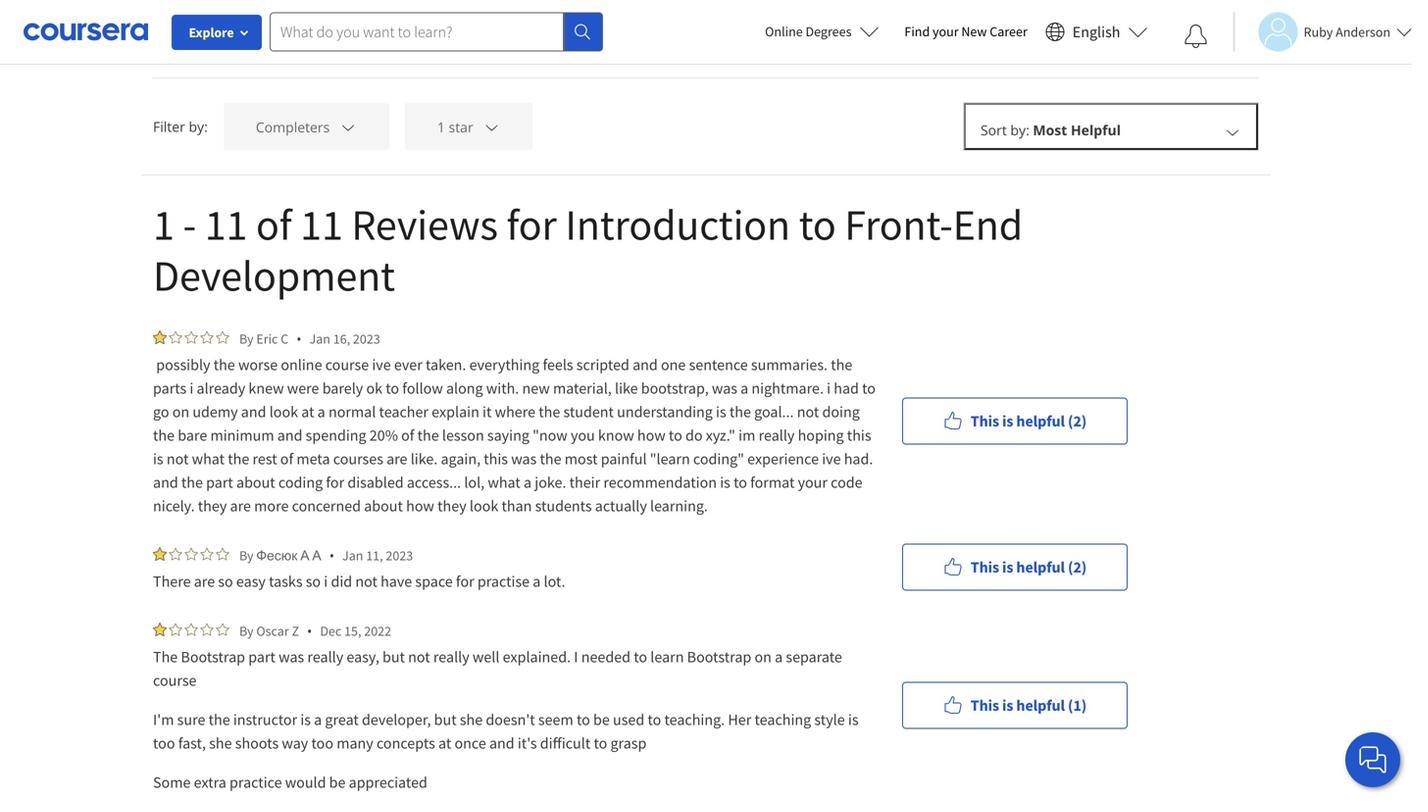 Task type: vqa. For each thing, say whether or not it's contained in the screenshot.
use
no



Task type: locate. For each thing, give the bounding box(es) containing it.
students
[[535, 496, 592, 516]]

sort by: most helpful
[[981, 121, 1121, 139]]

tasks
[[269, 572, 303, 591]]

фесюк
[[256, 547, 298, 565]]

(2) for possibly the worse online course ive ever taken. everything feels scripted and one sentence summaries. the parts i already knew were barely ok to follow along with. new material, like bootstrap, was a nightmare. i had to go on udemy and look at a normal teacher explain it where the student understanding is the goal... not doing the bare minimum and spending 20% of the lesson saying "now you know how to do xyz." im really hoping this is not what the rest of meta courses are like. again, this was the most painful "learn coding" experience ive had. and the part about coding for disabled access... lol, what a joke. their recommendation is to format your code nicely. they are more concerned about how they look than students actually learning.
[[1068, 411, 1087, 431]]

2 vertical spatial helpful
[[1017, 696, 1065, 716]]

0 horizontal spatial 1
[[153, 197, 174, 252]]

1 horizontal spatial 11
[[300, 197, 343, 252]]

star
[[212, 34, 239, 53], [449, 118, 473, 136]]

taken.
[[426, 355, 466, 375]]

she up "once"
[[460, 710, 483, 730]]

on inside the bootstrap part was really easy, but not really well explained. i needed to learn bootstrap on a separate course
[[755, 647, 772, 667]]

1 horizontal spatial this
[[847, 426, 872, 445]]

0 horizontal spatial are
[[194, 572, 215, 591]]

about down the rest
[[236, 473, 275, 492]]

0 horizontal spatial how
[[406, 496, 434, 516]]

0 horizontal spatial •
[[296, 330, 302, 348]]

see
[[153, 34, 177, 53]]

really down goal...
[[759, 426, 795, 445]]

this for possibly the worse online course ive ever taken. everything feels scripted and one sentence summaries. the parts i already knew were barely ok to follow along with. new material, like bootstrap, was a nightmare. i had to go on udemy and look at a normal teacher explain it where the student understanding is the goal... not doing the bare minimum and spending 20% of the lesson saying "now you know how to do xyz." im really hoping this is not what the rest of meta courses are like. again, this was the most painful "learn coding" experience ive had. and the part about coding for disabled access... lol, what a joke. their recommendation is to format your code nicely. they are more concerned about how they look than students actually learning.
[[971, 411, 999, 431]]

would
[[285, 773, 326, 793]]

2 filled star image from the top
[[153, 623, 167, 637]]

not up hoping
[[797, 402, 819, 422]]

2 (2) from the top
[[1068, 558, 1087, 577]]

a left lot.
[[533, 572, 541, 591]]

how down access...
[[406, 496, 434, 516]]

filled star image up possibly on the top
[[153, 331, 167, 344]]

0 horizontal spatial at
[[301, 402, 314, 422]]

1 vertical spatial 1
[[153, 197, 174, 252]]

2 this is helpful (2) button from the top
[[902, 544, 1128, 591]]

actually
[[595, 496, 647, 516]]

i'm
[[153, 710, 174, 730]]

to left the learn
[[634, 647, 647, 667]]

3 by from the top
[[239, 622, 254, 640]]

online degrees button
[[750, 10, 895, 53]]

2 this from the top
[[971, 558, 999, 577]]

jan left 11,
[[342, 547, 363, 565]]

doing
[[822, 402, 860, 422]]

0 vertical spatial this
[[847, 426, 872, 445]]

space
[[415, 572, 453, 591]]

1 horizontal spatial they
[[438, 496, 467, 516]]

development
[[153, 248, 395, 303]]

great
[[325, 710, 359, 730]]

1 vertical spatial by
[[239, 547, 254, 565]]

0 horizontal spatial this
[[484, 449, 508, 469]]

chevron down image right 1 star
[[483, 118, 501, 136]]

1 vertical spatial star
[[449, 118, 473, 136]]

really inside "possibly the worse online course ive ever taken. everything feels scripted and one sentence summaries. the parts i already knew were barely ok to follow along with. new material, like bootstrap, was a nightmare. i had to go on udemy and look at a normal teacher explain it where the student understanding is the goal... not doing the bare minimum and spending 20% of the lesson saying "now you know how to do xyz." im really hoping this is not what the rest of meta courses are like. again, this was the most painful "learn coding" experience ive had. and the part about coding for disabled access... lol, what a joke. their recommendation is to format your code nicely. they are more concerned about how they look than students actually learning."
[[759, 426, 795, 445]]

2 horizontal spatial are
[[387, 449, 408, 469]]

1 а from the left
[[300, 547, 310, 565]]

a left great
[[314, 710, 322, 730]]

and up 'meta'
[[277, 426, 303, 445]]

too down i'm
[[153, 734, 175, 753]]

0 vertical spatial was
[[712, 379, 738, 398]]

star inside button
[[449, 118, 473, 136]]

and up nicely.
[[153, 473, 178, 492]]

1 vertical spatial be
[[329, 773, 346, 793]]

filled star image
[[153, 547, 167, 561]]

this inside the this is helpful (1) button
[[971, 696, 999, 716]]

1 by from the top
[[239, 330, 254, 348]]

but inside the bootstrap part was really easy, but not really well explained. i needed to learn bootstrap on a separate course
[[383, 647, 405, 667]]

really
[[759, 426, 795, 445], [307, 647, 344, 667], [433, 647, 470, 667]]

0 vertical spatial at
[[301, 402, 314, 422]]

introduction
[[565, 197, 791, 252]]

than
[[502, 496, 532, 516]]

but down the 2022
[[383, 647, 405, 667]]

1 inside 1 - 11 of 11 reviews for introduction to front-end development
[[153, 197, 174, 252]]

2 11 from the left
[[300, 197, 343, 252]]

0 horizontal spatial they
[[198, 496, 227, 516]]

bootstrap right the learn
[[687, 647, 752, 667]]

0 vertical spatial look
[[269, 402, 298, 422]]

0 horizontal spatial 2023
[[353, 330, 380, 348]]

to right ok
[[386, 379, 399, 398]]

0 horizontal spatial а
[[300, 547, 310, 565]]

once
[[455, 734, 486, 753]]

part down minimum
[[206, 473, 233, 492]]

worse
[[238, 355, 278, 375]]

sure
[[177, 710, 205, 730]]

1 chevron down image from the left
[[339, 118, 357, 136]]

fast,
[[178, 734, 206, 753]]

this is helpful (2) button for there are so easy tasks so i did not have space for practise a lot.
[[902, 544, 1128, 591]]

0 vertical spatial helpful
[[1017, 411, 1065, 431]]

they right nicely.
[[198, 496, 227, 516]]

online
[[281, 355, 322, 375]]

1 so from the left
[[218, 572, 233, 591]]

1 horizontal spatial star
[[449, 118, 473, 136]]

not right easy,
[[408, 647, 430, 667]]

by:
[[189, 117, 208, 136], [1011, 121, 1030, 139]]

0 vertical spatial course
[[325, 355, 369, 375]]

along
[[446, 379, 483, 398]]

material,
[[553, 379, 612, 398]]

"now
[[533, 426, 568, 445]]

0 vertical spatial of
[[256, 197, 292, 252]]

2 chevron down image from the left
[[483, 118, 501, 136]]

1 vertical spatial your
[[798, 473, 828, 492]]

needed
[[581, 647, 631, 667]]

coursera image
[[24, 16, 148, 47]]

helpful inside button
[[1017, 696, 1065, 716]]

be inside i'm sure the instructor is a great developer, but she doesn't seem to be used to teaching. her teaching style is too fast, she shoots way too many concepts at once and it's difficult to grasp
[[593, 710, 610, 730]]

recommendation
[[604, 473, 717, 492]]

1 vertical spatial this is helpful (2)
[[971, 558, 1087, 577]]

jan left 16,
[[309, 330, 331, 348]]

on left the separate
[[755, 647, 772, 667]]

chevron down image
[[1224, 123, 1242, 141]]

• for this is helpful (2)
[[296, 330, 302, 348]]

1 inside button
[[437, 118, 445, 136]]

1 vertical spatial of
[[401, 426, 414, 445]]

0 vertical spatial part
[[206, 473, 233, 492]]

0 vertical spatial ive
[[372, 355, 391, 375]]

nicely.
[[153, 496, 195, 516]]

and down doesn't
[[489, 734, 515, 753]]

2 horizontal spatial •
[[329, 546, 334, 565]]

2023 inside by фесюк а а • jan 11, 2023
[[386, 547, 413, 565]]

0 horizontal spatial your
[[798, 473, 828, 492]]

are left more
[[230, 496, 251, 516]]

with.
[[486, 379, 519, 398]]

rest
[[253, 449, 277, 469]]

1 vertical spatial for
[[326, 473, 344, 492]]

what
[[192, 449, 225, 469], [488, 473, 521, 492]]

None search field
[[270, 12, 603, 51]]

you
[[571, 426, 595, 445]]

0 vertical spatial on
[[172, 402, 189, 422]]

star image
[[169, 331, 182, 344], [200, 331, 214, 344], [169, 547, 182, 561], [200, 547, 214, 561], [216, 547, 230, 561], [216, 623, 230, 637]]

really left well
[[433, 647, 470, 667]]

for inside 1 - 11 of 11 reviews for introduction to front-end development
[[507, 197, 557, 252]]

0 horizontal spatial for
[[326, 473, 344, 492]]

(2) for there are so easy tasks so i did not have space for practise a lot.
[[1068, 558, 1087, 577]]

by inside by oscar z • dec 15, 2022
[[239, 622, 254, 640]]

by: right sort
[[1011, 121, 1030, 139]]

1 horizontal spatial but
[[434, 710, 457, 730]]

• right c
[[296, 330, 302, 348]]

1 horizontal spatial by:
[[1011, 121, 1030, 139]]

chevron down image inside the 1 star button
[[483, 118, 501, 136]]

bootstrap
[[181, 647, 245, 667], [687, 647, 752, 667]]

a left the separate
[[775, 647, 783, 667]]

0 horizontal spatial part
[[206, 473, 233, 492]]

the down minimum
[[228, 449, 249, 469]]

and
[[633, 355, 658, 375], [241, 402, 266, 422], [277, 426, 303, 445], [153, 473, 178, 492], [489, 734, 515, 753]]

0 vertical spatial she
[[460, 710, 483, 730]]

chevron down image inside completers button
[[339, 118, 357, 136]]

course down the
[[153, 671, 197, 691]]

2 vertical spatial of
[[280, 449, 293, 469]]

star image left eric
[[216, 331, 230, 344]]

appreciated
[[349, 773, 428, 793]]

1 horizontal spatial at
[[438, 734, 451, 753]]

helpful
[[1071, 121, 1121, 139]]

What do you want to learn? text field
[[270, 12, 564, 51]]

about down disabled at the bottom of the page
[[364, 496, 403, 516]]

2 this is helpful (2) from the top
[[971, 558, 1087, 577]]

a inside i'm sure the instructor is a great developer, but she doesn't seem to be used to teaching. her teaching style is too fast, she shoots way too many concepts at once and it's difficult to grasp
[[314, 710, 322, 730]]

be right would
[[329, 773, 346, 793]]

was
[[712, 379, 738, 398], [511, 449, 537, 469], [279, 647, 304, 667]]

this up the had.
[[847, 426, 872, 445]]

the up the like. in the bottom left of the page
[[417, 426, 439, 445]]

2023
[[353, 330, 380, 348], [386, 547, 413, 565]]

1 (2) from the top
[[1068, 411, 1087, 431]]

0 vertical spatial about
[[236, 473, 275, 492]]

this is helpful (2)
[[971, 411, 1087, 431], [971, 558, 1087, 577]]

1 bootstrap from the left
[[181, 647, 245, 667]]

at left "once"
[[438, 734, 451, 753]]

1 vertical spatial filled star image
[[153, 623, 167, 637]]

to right used
[[648, 710, 661, 730]]

0 vertical spatial •
[[296, 330, 302, 348]]

1 vertical spatial but
[[434, 710, 457, 730]]

completers button
[[223, 103, 389, 150]]

1 horizontal spatial 1
[[437, 118, 445, 136]]

1 horizontal spatial how
[[637, 426, 666, 445]]

0 horizontal spatial chevron down image
[[339, 118, 357, 136]]

are right there on the bottom left of page
[[194, 572, 215, 591]]

1 this from the top
[[971, 411, 999, 431]]

1 they from the left
[[198, 496, 227, 516]]

how down the understanding
[[637, 426, 666, 445]]

access...
[[407, 473, 461, 492]]

1 horizontal spatial on
[[755, 647, 772, 667]]

by: right filter
[[189, 117, 208, 136]]

this is helpful (2) button
[[902, 398, 1128, 445], [902, 544, 1128, 591]]

2 helpful from the top
[[1017, 558, 1065, 577]]

the up already
[[214, 355, 235, 375]]

a left joke.
[[524, 473, 532, 492]]

filled star image
[[153, 331, 167, 344], [153, 623, 167, 637]]

3 helpful from the top
[[1017, 696, 1065, 716]]

the inside i'm sure the instructor is a great developer, but she doesn't seem to be used to teaching. her teaching style is too fast, she shoots way too many concepts at once and it's difficult to grasp
[[209, 710, 230, 730]]

0 horizontal spatial too
[[153, 734, 175, 753]]

1 vertical spatial •
[[329, 546, 334, 565]]

look
[[269, 402, 298, 422], [470, 496, 499, 516]]

ive down hoping
[[822, 449, 841, 469]]

your right find
[[933, 23, 959, 40]]

20%
[[370, 426, 398, 445]]

front-
[[845, 197, 953, 252]]

i left had
[[827, 379, 831, 398]]

0 horizontal spatial was
[[279, 647, 304, 667]]

1 for 1 star
[[437, 118, 445, 136]]

0 horizontal spatial course
[[153, 671, 197, 691]]

1 horizontal spatial are
[[230, 496, 251, 516]]

she
[[460, 710, 483, 730], [209, 734, 232, 753]]

bare
[[178, 426, 207, 445]]

were
[[287, 379, 319, 398]]

style
[[815, 710, 845, 730]]

2023 right 16,
[[353, 330, 380, 348]]

1 this is helpful (2) from the top
[[971, 411, 1087, 431]]

on
[[172, 402, 189, 422], [755, 647, 772, 667]]

too right way
[[311, 734, 334, 753]]

to right seem
[[577, 710, 590, 730]]

was down sentence
[[712, 379, 738, 398]]

1 vertical spatial on
[[755, 647, 772, 667]]

part down oscar at the bottom of the page
[[248, 647, 276, 667]]

what down bare
[[192, 449, 225, 469]]

filled star image for this is helpful (2)
[[153, 331, 167, 344]]

did
[[331, 572, 352, 591]]

course inside "possibly the worse online course ive ever taken. everything feels scripted and one sentence summaries. the parts i already knew were barely ok to follow along with. new material, like bootstrap, was a nightmare. i had to go on udemy and look at a normal teacher explain it where the student understanding is the goal... not doing the bare minimum and spending 20% of the lesson saying "now you know how to do xyz." im really hoping this is not what the rest of meta courses are like. again, this was the most painful "learn coding" experience ive had. and the part about coding for disabled access... lol, what a joke. their recommendation is to format your code nicely. they are more concerned about how they look than students actually learning."
[[325, 355, 369, 375]]

was down saying
[[511, 449, 537, 469]]

she right fast,
[[209, 734, 232, 753]]

but inside i'm sure the instructor is a great developer, but she doesn't seem to be used to teaching. her teaching style is too fast, she shoots way too many concepts at once and it's difficult to grasp
[[434, 710, 457, 730]]

0 vertical spatial 1
[[437, 118, 445, 136]]

star image
[[184, 331, 198, 344], [216, 331, 230, 344], [184, 547, 198, 561], [169, 623, 182, 637], [184, 623, 198, 637], [200, 623, 214, 637]]

2 а from the left
[[312, 547, 321, 565]]

ive up ok
[[372, 355, 391, 375]]

look down knew
[[269, 402, 298, 422]]

1 horizontal spatial ive
[[822, 449, 841, 469]]

0 horizontal spatial so
[[218, 572, 233, 591]]

and up minimum
[[241, 402, 266, 422]]

16,
[[333, 330, 350, 348]]

0 horizontal spatial bootstrap
[[181, 647, 245, 667]]

by inside by eric c • jan 16, 2023
[[239, 330, 254, 348]]

2 vertical spatial was
[[279, 647, 304, 667]]

what up than
[[488, 473, 521, 492]]

the up im
[[730, 402, 751, 422]]

3 this from the top
[[971, 696, 999, 716]]

2 they from the left
[[438, 496, 467, 516]]

star image right filled star icon
[[184, 547, 198, 561]]

at down were
[[301, 402, 314, 422]]

it
[[483, 402, 492, 422]]

• right z
[[307, 622, 312, 641]]

1 vertical spatial 2023
[[386, 547, 413, 565]]

1 horizontal spatial look
[[470, 496, 499, 516]]

0 vertical spatial 2023
[[353, 330, 380, 348]]

was inside the bootstrap part was really easy, but not really well explained. i needed to learn bootstrap on a separate course
[[279, 647, 304, 667]]

udemy
[[193, 402, 238, 422]]

the up '"now'
[[539, 402, 560, 422]]

0 vertical spatial by
[[239, 330, 254, 348]]

0 vertical spatial jan
[[309, 330, 331, 348]]

they down access...
[[438, 496, 467, 516]]

of right the rest
[[280, 449, 293, 469]]

this down saying
[[484, 449, 508, 469]]

sort
[[981, 121, 1007, 139]]

disabled
[[348, 473, 404, 492]]

be
[[593, 710, 610, 730], [329, 773, 346, 793]]

1 vertical spatial this
[[484, 449, 508, 469]]

2 horizontal spatial was
[[712, 379, 738, 398]]

but up "once"
[[434, 710, 457, 730]]

i right parts
[[190, 379, 194, 398]]

0 horizontal spatial what
[[192, 449, 225, 469]]

0 vertical spatial star
[[212, 34, 239, 53]]

2 bootstrap from the left
[[687, 647, 752, 667]]

0 vertical spatial your
[[933, 23, 959, 40]]

your left code
[[798, 473, 828, 492]]

1 horizontal spatial so
[[306, 572, 321, 591]]

filter by:
[[153, 117, 208, 136]]

1 horizontal spatial she
[[460, 710, 483, 730]]

0 horizontal spatial ive
[[372, 355, 391, 375]]

a inside the bootstrap part was really easy, but not really well explained. i needed to learn bootstrap on a separate course
[[775, 647, 783, 667]]

chat with us image
[[1358, 745, 1389, 776]]

was down z
[[279, 647, 304, 667]]

2 so from the left
[[306, 572, 321, 591]]

1 horizontal spatial your
[[933, 23, 959, 40]]

0 horizontal spatial on
[[172, 402, 189, 422]]

again,
[[441, 449, 481, 469]]

most
[[565, 449, 598, 469]]

of down teacher
[[401, 426, 414, 445]]

so left easy
[[218, 572, 233, 591]]

is inside button
[[1003, 696, 1014, 716]]

1 helpful from the top
[[1017, 411, 1065, 431]]

code
[[831, 473, 863, 492]]

goal...
[[754, 402, 794, 422]]

be left used
[[593, 710, 610, 730]]

1 vertical spatial (2)
[[1068, 558, 1087, 577]]

chevron down image right completers
[[339, 118, 357, 136]]

are down the 20%
[[387, 449, 408, 469]]

many
[[337, 734, 373, 753]]

1 star
[[437, 118, 473, 136]]

by left oscar at the bottom of the page
[[239, 622, 254, 640]]

follow
[[402, 379, 443, 398]]

2 vertical spatial •
[[307, 622, 312, 641]]

the bootstrap part was really easy, but not really well explained. i needed to learn bootstrap on a separate course
[[153, 647, 846, 691]]

filled star image up the
[[153, 623, 167, 637]]

1 this is helpful (2) button from the top
[[902, 398, 1128, 445]]

find
[[905, 23, 930, 40]]

do
[[686, 426, 703, 445]]

helpful for there are so easy tasks so i did not have space for practise a lot.
[[1017, 558, 1065, 577]]

ok
[[366, 379, 383, 398]]

scripted
[[577, 355, 630, 375]]

• up did
[[329, 546, 334, 565]]

helpful for possibly the worse online course ive ever taken. everything feels scripted and one sentence summaries. the parts i already knew were barely ok to follow along with. new material, like bootstrap, was a nightmare. i had to go on udemy and look at a normal teacher explain it where the student understanding is the goal... not doing the bare minimum and spending 20% of the lesson saying "now you know how to do xyz." im really hoping this is not what the rest of meta courses are like. again, this was the most painful "learn coding" experience ive had. and the part about coding for disabled access... lol, what a joke. their recommendation is to format your code nicely. they are more concerned about how they look than students actually learning.
[[1017, 411, 1065, 431]]

format
[[751, 473, 795, 492]]

0 vertical spatial be
[[593, 710, 610, 730]]

i left did
[[324, 572, 328, 591]]

by inside by фесюк а а • jan 11, 2023
[[239, 547, 254, 565]]

1 vertical spatial about
[[364, 496, 403, 516]]

2023 right 11,
[[386, 547, 413, 565]]

1 horizontal spatial be
[[593, 710, 610, 730]]

at
[[301, 402, 314, 422], [438, 734, 451, 753]]

0 vertical spatial this
[[971, 411, 999, 431]]

at inside i'm sure the instructor is a great developer, but she doesn't seem to be used to teaching. her teaching style is too fast, she shoots way too many concepts at once and it's difficult to grasp
[[438, 734, 451, 753]]

to down coding"
[[734, 473, 747, 492]]

1 horizontal spatial •
[[307, 622, 312, 641]]

0 horizontal spatial star
[[212, 34, 239, 53]]

star image up the
[[169, 623, 182, 637]]

0 vertical spatial but
[[383, 647, 405, 667]]

chevron down image
[[339, 118, 357, 136], [483, 118, 501, 136]]

look down lol,
[[470, 496, 499, 516]]

end
[[953, 197, 1023, 252]]

on right 'go'
[[172, 402, 189, 422]]

really down dec
[[307, 647, 344, 667]]

0 horizontal spatial by:
[[189, 117, 208, 136]]

to left the front-
[[799, 197, 836, 252]]

1 horizontal spatial for
[[456, 572, 474, 591]]

1 horizontal spatial а
[[312, 547, 321, 565]]

xyz."
[[706, 426, 736, 445]]

this is helpful (2) for possibly the worse online course ive ever taken. everything feels scripted and one sentence summaries. the parts i already knew were barely ok to follow along with. new material, like bootstrap, was a nightmare. i had to go on udemy and look at a normal teacher explain it where the student understanding is the goal... not doing the bare minimum and spending 20% of the lesson saying "now you know how to do xyz." im really hoping this is not what the rest of meta courses are like. again, this was the most painful "learn coding" experience ive had. and the part about coding for disabled access... lol, what a joke. their recommendation is to format your code nicely. they are more concerned about how they look than students actually learning.
[[971, 411, 1087, 431]]

of right -
[[256, 197, 292, 252]]

1 filled star image from the top
[[153, 331, 167, 344]]

bootstrap right the
[[181, 647, 245, 667]]

by left eric
[[239, 330, 254, 348]]

2 by from the top
[[239, 547, 254, 565]]

1 horizontal spatial about
[[364, 496, 403, 516]]

your
[[933, 23, 959, 40], [798, 473, 828, 492]]

a down sentence
[[741, 379, 749, 398]]



Task type: describe. For each thing, give the bounding box(es) containing it.
degrees
[[806, 23, 852, 40]]

0 horizontal spatial look
[[269, 402, 298, 422]]

had.
[[844, 449, 873, 469]]

her
[[728, 710, 752, 730]]

instructor
[[233, 710, 297, 730]]

explore button
[[172, 15, 262, 50]]

go
[[153, 402, 169, 422]]

all
[[180, 34, 197, 53]]

"learn
[[650, 449, 690, 469]]

star image up possibly on the top
[[184, 331, 198, 344]]

sentence
[[689, 355, 748, 375]]

courses
[[333, 449, 383, 469]]

easy,
[[347, 647, 379, 667]]

your inside "possibly the worse online course ive ever taken. everything feels scripted and one sentence summaries. the parts i already knew were barely ok to follow along with. new material, like bootstrap, was a nightmare. i had to go on udemy and look at a normal teacher explain it where the student understanding is the goal... not doing the bare minimum and spending 20% of the lesson saying "now you know how to do xyz." im really hoping this is not what the rest of meta courses are like. again, this was the most painful "learn coding" experience ive had. and the part about coding for disabled access... lol, what a joke. their recommendation is to format your code nicely. they are more concerned about how they look than students actually learning."
[[798, 473, 828, 492]]

have
[[381, 572, 412, 591]]

this is helpful (2) button for possibly the worse online course ive ever taken. everything feels scripted and one sentence summaries. the parts i already knew were barely ok to follow along with. new material, like bootstrap, was a nightmare. i had to go on udemy and look at a normal teacher explain it where the student understanding is the goal... not doing the bare minimum and spending 20% of the lesson saying "now you know how to do xyz." im really hoping this is not what the rest of meta courses are like. again, this was the most painful "learn coding" experience ive had. and the part about coding for disabled access... lol, what a joke. their recommendation is to format your code nicely. they are more concerned about how they look than students actually learning.
[[902, 398, 1128, 445]]

-
[[183, 197, 196, 252]]

to left do at left
[[669, 426, 682, 445]]

online
[[765, 23, 803, 40]]

the up had
[[831, 355, 853, 375]]

shoots
[[235, 734, 279, 753]]

1 vertical spatial are
[[230, 496, 251, 516]]

part inside "possibly the worse online course ive ever taken. everything feels scripted and one sentence summaries. the parts i already knew were barely ok to follow along with. new material, like bootstrap, was a nightmare. i had to go on udemy and look at a normal teacher explain it where the student understanding is the goal... not doing the bare minimum and spending 20% of the lesson saying "now you know how to do xyz." im really hoping this is not what the rest of meta courses are like. again, this was the most painful "learn coding" experience ive had. and the part about coding for disabled access... lol, what a joke. their recommendation is to format your code nicely. they are more concerned about how they look than students actually learning."
[[206, 473, 233, 492]]

0 horizontal spatial be
[[329, 773, 346, 793]]

new
[[522, 379, 550, 398]]

jan inside by eric c • jan 16, 2023
[[309, 330, 331, 348]]

their
[[570, 473, 600, 492]]

the up nicely.
[[181, 473, 203, 492]]

im
[[739, 426, 756, 445]]

reviews
[[243, 34, 296, 53]]

possibly
[[156, 355, 210, 375]]

there are so easy tasks so i did not have space for practise a lot.
[[153, 572, 566, 591]]

it's
[[518, 734, 537, 753]]

lesson
[[442, 426, 484, 445]]

bootstrap,
[[641, 379, 709, 398]]

by: for sort
[[1011, 121, 1030, 139]]

0 horizontal spatial really
[[307, 647, 344, 667]]

1 for 1 - 11 of 11 reviews for introduction to front-end development
[[153, 197, 174, 252]]

5
[[201, 34, 208, 53]]

by: for filter
[[189, 117, 208, 136]]

star inside button
[[212, 34, 239, 53]]

not down bare
[[167, 449, 189, 469]]

1 vertical spatial she
[[209, 734, 232, 753]]

saying
[[487, 426, 530, 445]]

concerned
[[292, 496, 361, 516]]

easy
[[236, 572, 266, 591]]

developer,
[[362, 710, 431, 730]]

i'm sure the instructor is a great developer, but she doesn't seem to be used to teaching. her teaching style is too fast, she shoots way too many concepts at once and it's difficult to grasp
[[153, 710, 862, 753]]

part inside the bootstrap part was really easy, but not really well explained. i needed to learn bootstrap on a separate course
[[248, 647, 276, 667]]

1 vertical spatial how
[[406, 496, 434, 516]]

coding
[[278, 473, 323, 492]]

1 too from the left
[[153, 734, 175, 753]]

chevron down image for completers
[[339, 118, 357, 136]]

at inside "possibly the worse online course ive ever taken. everything feels scripted and one sentence summaries. the parts i already knew were barely ok to follow along with. new material, like bootstrap, was a nightmare. i had to go on udemy and look at a normal teacher explain it where the student understanding is the goal... not doing the bare minimum and spending 20% of the lesson saying "now you know how to do xyz." im really hoping this is not what the rest of meta courses are like. again, this was the most painful "learn coding" experience ive had. and the part about coding for disabled access... lol, what a joke. their recommendation is to format your code nicely. they are more concerned about how they look than students actually learning."
[[301, 402, 314, 422]]

course inside the bootstrap part was really easy, but not really well explained. i needed to learn bootstrap on a separate course
[[153, 671, 197, 691]]

not inside the bootstrap part was really easy, but not really well explained. i needed to learn bootstrap on a separate course
[[408, 647, 430, 667]]

meta
[[297, 449, 330, 469]]

0 horizontal spatial about
[[236, 473, 275, 492]]

possibly the worse online course ive ever taken. everything feels scripted and one sentence summaries. the parts i already knew were barely ok to follow along with. new material, like bootstrap, was a nightmare. i had to go on udemy and look at a normal teacher explain it where the student understanding is the goal... not doing the bare minimum and spending 20% of the lesson saying "now you know how to do xyz." im really hoping this is not what the rest of meta courses are like. again, this was the most painful "learn coding" experience ive had. and the part about coding for disabled access... lol, what a joke. their recommendation is to format your code nicely. they are more concerned about how they look than students actually learning.
[[153, 355, 879, 516]]

by oscar z • dec 15, 2022
[[239, 622, 391, 641]]

nightmare.
[[752, 379, 824, 398]]

ever
[[394, 355, 423, 375]]

lol,
[[464, 473, 485, 492]]

star image down there on the bottom left of page
[[184, 623, 198, 637]]

english
[[1073, 22, 1121, 42]]

by for so
[[239, 547, 254, 565]]

barely
[[322, 379, 363, 398]]

star image left oscar at the bottom of the page
[[200, 623, 214, 637]]

2023 inside by eric c • jan 16, 2023
[[353, 330, 380, 348]]

feels
[[543, 355, 573, 375]]

ruby
[[1304, 23, 1333, 41]]

for inside "possibly the worse online course ive ever taken. everything feels scripted and one sentence summaries. the parts i already knew were barely ok to follow along with. new material, like bootstrap, was a nightmare. i had to go on udemy and look at a normal teacher explain it where the student understanding is the goal... not doing the bare minimum and spending 20% of the lesson saying "now you know how to do xyz." im really hoping this is not what the rest of meta courses are like. again, this was the most painful "learn coding" experience ive had. and the part about coding for disabled access... lol, what a joke. their recommendation is to format your code nicely. they are more concerned about how they look than students actually learning."
[[326, 473, 344, 492]]

15,
[[344, 622, 361, 640]]

grasp
[[611, 734, 647, 753]]

learn
[[651, 647, 684, 667]]

• for this is helpful (1)
[[307, 622, 312, 641]]

chevron down image for 1 star
[[483, 118, 501, 136]]

the down 'go'
[[153, 426, 175, 445]]

and left one
[[633, 355, 658, 375]]

seem
[[538, 710, 574, 730]]

to left "grasp"
[[594, 734, 607, 753]]

reviews
[[352, 197, 498, 252]]

there
[[153, 572, 191, 591]]

like
[[615, 379, 638, 398]]

i
[[574, 647, 578, 667]]

new
[[962, 23, 987, 40]]

1 vertical spatial look
[[470, 496, 499, 516]]

understanding
[[617, 402, 713, 422]]

a up spending
[[318, 402, 325, 422]]

one
[[661, 355, 686, 375]]

the up joke.
[[540, 449, 562, 469]]

knew
[[249, 379, 284, 398]]

1 horizontal spatial really
[[433, 647, 470, 667]]

and inside i'm sure the instructor is a great developer, but she doesn't seem to be used to teaching. her teaching style is too fast, she shoots way too many concepts at once and it's difficult to grasp
[[489, 734, 515, 753]]

c
[[281, 330, 289, 348]]

show notifications image
[[1184, 25, 1208, 48]]

explain
[[432, 402, 480, 422]]

some
[[153, 773, 191, 793]]

1 vertical spatial what
[[488, 473, 521, 492]]

jan inside by фесюк а а • jan 11, 2023
[[342, 547, 363, 565]]

0 horizontal spatial i
[[190, 379, 194, 398]]

used
[[613, 710, 645, 730]]

2 too from the left
[[311, 734, 334, 753]]

coding"
[[693, 449, 744, 469]]

1 vertical spatial ive
[[822, 449, 841, 469]]

1 horizontal spatial i
[[324, 572, 328, 591]]

way
[[282, 734, 308, 753]]

normal
[[329, 402, 376, 422]]

2 vertical spatial are
[[194, 572, 215, 591]]

to inside 1 - 11 of 11 reviews for introduction to front-end development
[[799, 197, 836, 252]]

0 vertical spatial how
[[637, 426, 666, 445]]

0 vertical spatial are
[[387, 449, 408, 469]]

concepts
[[377, 734, 435, 753]]

anderson
[[1336, 23, 1391, 41]]

1 11 from the left
[[205, 197, 247, 252]]

by for worse
[[239, 330, 254, 348]]

this for there are so easy tasks so i did not have space for practise a lot.
[[971, 558, 999, 577]]

parts
[[153, 379, 187, 398]]

on inside "possibly the worse online course ive ever taken. everything feels scripted and one sentence summaries. the parts i already knew were barely ok to follow along with. new material, like bootstrap, was a nightmare. i had to go on udemy and look at a normal teacher explain it where the student understanding is the goal... not doing the bare minimum and spending 20% of the lesson saying "now you know how to do xyz." im really hoping this is not what the rest of meta courses are like. again, this was the most painful "learn coding" experience ive had. and the part about coding for disabled access... lol, what a joke. their recommendation is to format your code nicely. they are more concerned about how they look than students actually learning."
[[172, 402, 189, 422]]

had
[[834, 379, 859, 398]]

to inside the bootstrap part was really easy, but not really well explained. i needed to learn bootstrap on a separate course
[[634, 647, 647, 667]]

teaching.
[[665, 710, 725, 730]]

most
[[1033, 121, 1068, 139]]

1 horizontal spatial was
[[511, 449, 537, 469]]

some extra practice would be appreciated
[[153, 773, 428, 793]]

where
[[495, 402, 536, 422]]

11,
[[366, 547, 383, 565]]

to right had
[[862, 379, 876, 398]]

separate
[[786, 647, 842, 667]]

lot.
[[544, 572, 566, 591]]

teaching
[[755, 710, 811, 730]]

filled star image for this is helpful (1)
[[153, 623, 167, 637]]

0 vertical spatial what
[[192, 449, 225, 469]]

career
[[990, 23, 1028, 40]]

2 horizontal spatial i
[[827, 379, 831, 398]]

oscar
[[256, 622, 289, 640]]

not right did
[[355, 572, 378, 591]]

eric
[[256, 330, 278, 348]]

spending
[[306, 426, 366, 445]]

know
[[598, 426, 634, 445]]

of inside 1 - 11 of 11 reviews for introduction to front-end development
[[256, 197, 292, 252]]

practice
[[230, 773, 282, 793]]

this is helpful (2) for there are so easy tasks so i did not have space for practise a lot.
[[971, 558, 1087, 577]]

doesn't
[[486, 710, 535, 730]]



